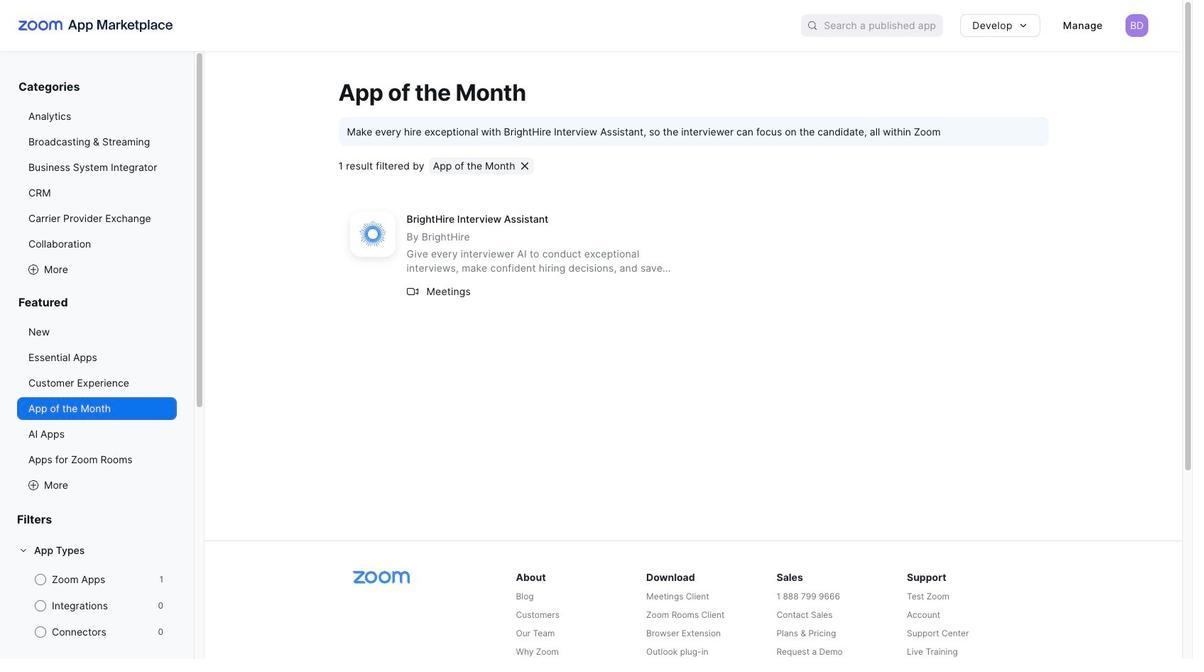 Task type: locate. For each thing, give the bounding box(es) containing it.
banner
[[0, 0, 1183, 51]]

search a published app element
[[801, 14, 943, 37]]

Search text field
[[824, 15, 943, 36]]



Task type: describe. For each thing, give the bounding box(es) containing it.
current user is barb dwyer element
[[1126, 14, 1148, 37]]



